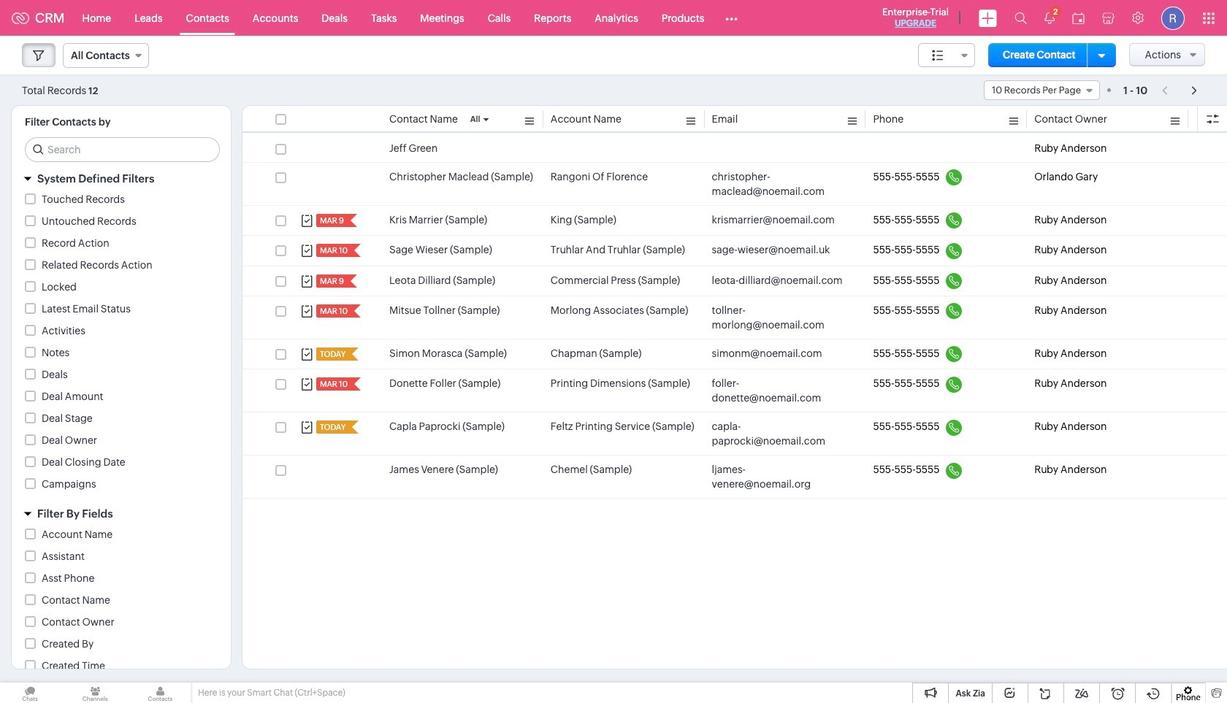 Task type: locate. For each thing, give the bounding box(es) containing it.
size image
[[932, 49, 944, 62]]

chats image
[[0, 683, 60, 704]]

profile image
[[1162, 6, 1185, 30]]

None field
[[63, 43, 149, 68], [918, 43, 975, 67], [984, 80, 1100, 100], [63, 43, 149, 68], [984, 80, 1100, 100]]

search element
[[1006, 0, 1036, 36]]

channels image
[[65, 683, 125, 704]]

calendar image
[[1072, 12, 1085, 24]]

row group
[[243, 134, 1227, 499]]



Task type: describe. For each thing, give the bounding box(es) containing it.
create menu image
[[979, 9, 997, 27]]

search image
[[1015, 12, 1027, 24]]

Other Modules field
[[716, 6, 748, 30]]

contacts image
[[130, 683, 190, 704]]

create menu element
[[970, 0, 1006, 35]]

logo image
[[12, 12, 29, 24]]

Search text field
[[26, 138, 219, 161]]

signals element
[[1036, 0, 1064, 36]]

profile element
[[1153, 0, 1194, 35]]

none field size
[[918, 43, 975, 67]]



